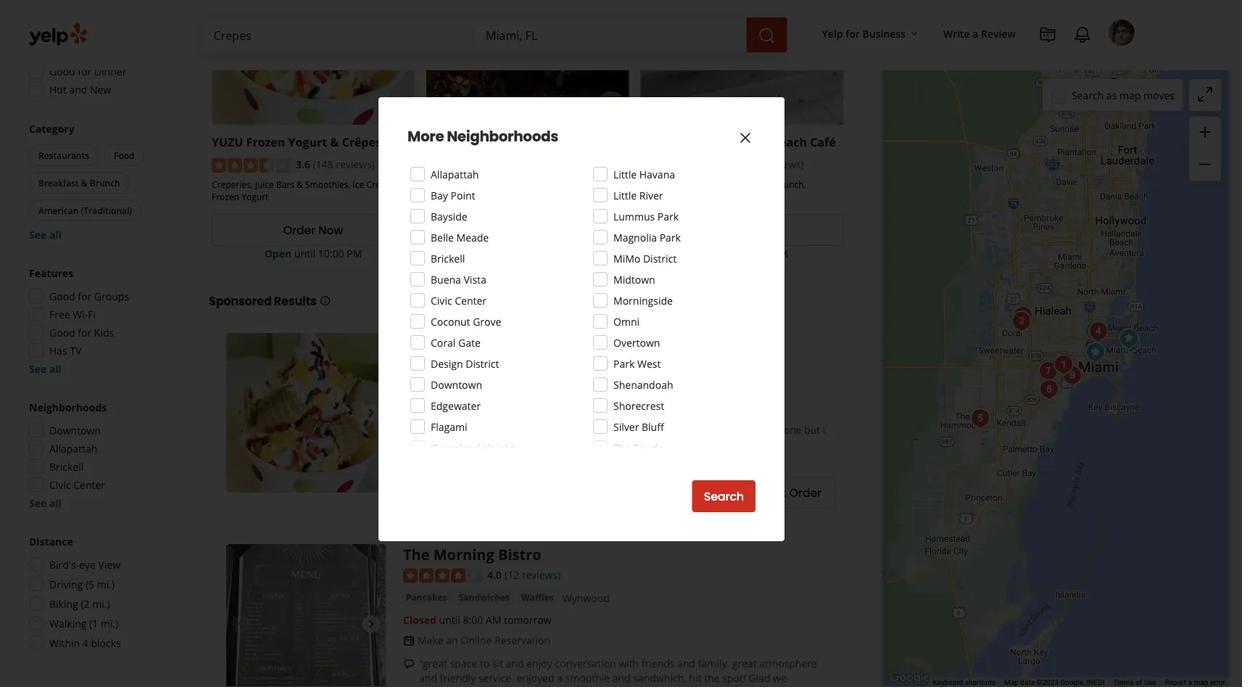 Task type: locate. For each thing, give the bounding box(es) containing it.
see all down has
[[29, 362, 62, 375]]

all down american
[[49, 227, 62, 241]]

a inside write a review link
[[973, 26, 979, 40]]

creperies, juice bars & smoothies, ice cream & frozen yogurt
[[212, 179, 402, 203]]

point
[[451, 188, 476, 202]]

river
[[640, 188, 664, 202]]

keyboard
[[933, 678, 964, 687]]

and right sit
[[506, 657, 524, 670]]

il giardino creperie image
[[1059, 361, 1088, 390]]

all down has
[[49, 362, 62, 375]]

breakfast up "bayside"
[[426, 179, 465, 191]]

reviews) for (148 reviews)
[[528, 357, 567, 371]]

search image
[[759, 27, 776, 44]]

1 vertical spatial civic center
[[49, 478, 105, 492]]

silver
[[614, 420, 639, 434]]

good down free
[[49, 325, 75, 339]]

sponsored
[[209, 293, 272, 309]]

map
[[1120, 88, 1142, 102], [1195, 678, 1209, 687]]

not
[[730, 422, 746, 436]]

0 vertical spatial see
[[29, 227, 47, 241]]

1 brunch, from the left
[[476, 179, 507, 191]]

enjoy
[[527, 657, 553, 670]]

0 vertical spatial 10:00
[[318, 246, 344, 260]]

brunch,
[[476, 179, 507, 191], [775, 179, 806, 191]]

0 vertical spatial brickell
[[431, 251, 465, 265]]

1 horizontal spatial cream
[[585, 380, 613, 392]]

0 vertical spatial neighborhoods
[[447, 126, 559, 147]]

little up "little river"
[[614, 167, 637, 181]]

did!
[[648, 437, 666, 451]]

map region
[[747, 0, 1243, 687]]

the inside 'more neighborhoods' dialog
[[614, 441, 631, 455]]

belle
[[431, 230, 454, 244]]

yuzu frozen yogurt & crêpes link up 3.6 (148 reviews)
[[212, 134, 382, 150]]

1 horizontal spatial 3.6
[[488, 357, 502, 371]]

2 offers from the top
[[49, 46, 79, 60]]

1 vertical spatial previous image
[[232, 615, 250, 633]]

offers
[[49, 10, 79, 24], [49, 46, 79, 60]]

2 see all button from the top
[[29, 362, 62, 375]]

3.6 for 3.6 (148 reviews)
[[296, 157, 310, 171]]

search for search
[[704, 488, 744, 505]]

map for moves
[[1120, 88, 1142, 102]]

yuzu frozen yogurt & crêpes up 3.6 (148 reviews)
[[212, 134, 382, 150]]

yogurt inside ice cream & frozen yogurt button
[[656, 380, 685, 392]]

reviews) for (122 reviews)
[[765, 157, 804, 171]]

0 vertical spatial 3.6
[[296, 157, 310, 171]]

yuzu frozen yogurt & crêpes image
[[1082, 338, 1111, 367]]

0 horizontal spatial yuzu frozen yogurt & crêpes link
[[212, 134, 382, 150]]

for right yelp
[[846, 26, 860, 40]]

little river
[[614, 188, 664, 202]]

offers for offers takeout
[[49, 46, 79, 60]]

0 vertical spatial see all
[[29, 227, 62, 241]]

0 horizontal spatial downtown
[[49, 423, 101, 437]]

1 see all from the top
[[29, 227, 62, 241]]

crêpes down omni
[[566, 333, 616, 353]]

smoothies,
[[305, 179, 351, 191]]

crêpemaker image
[[1009, 302, 1038, 331], [1035, 357, 1064, 386]]

search as map moves
[[1072, 88, 1175, 102]]

& left smoothies
[[504, 380, 511, 392]]

search left as
[[1072, 88, 1104, 102]]

3 see all button from the top
[[29, 496, 62, 510]]

order inside "order now" link
[[283, 222, 316, 238]]

4.2 star rating image
[[641, 158, 719, 173]]

16 chevron down v2 image
[[909, 28, 921, 40]]

1 offers from the top
[[49, 10, 79, 24]]

2 horizontal spatial bars
[[609, 179, 627, 191]]

a right enjoyed
[[557, 671, 563, 685]]

4 inside "i recently visited this froyo spot after 4 years. my first review was not a good one but i figured let's give it another shot. i'm really glad i did! maybe they are under new…"
[[598, 422, 604, 436]]

park for magnolia park
[[660, 230, 681, 244]]

1 good from the top
[[49, 64, 75, 78]]

bay
[[431, 188, 448, 202]]

0 vertical spatial center
[[455, 293, 487, 307]]

yuzu for the bottommost yuzu frozen yogurt & crêpes link
[[403, 333, 443, 353]]

for
[[846, 26, 860, 40], [78, 64, 92, 78], [78, 289, 92, 303], [78, 325, 92, 339]]

see all button up distance
[[29, 496, 62, 510]]

3 see from the top
[[29, 496, 47, 510]]

2 brunch, from the left
[[775, 179, 806, 191]]

0 vertical spatial cream
[[367, 179, 393, 191]]

2 see from the top
[[29, 362, 47, 375]]

yelp
[[822, 26, 843, 40]]

new
[[90, 82, 111, 96]]

frozen inside creperies, juice bars & smoothies, ice cream & frozen yogurt
[[212, 191, 239, 203]]

bars left smoothies,
[[276, 179, 295, 191]]

all up distance
[[49, 496, 62, 510]]

0 vertical spatial yuzu frozen yogurt & crêpes
[[212, 134, 382, 150]]

order inside start order link
[[790, 485, 822, 501]]

juice down design district
[[459, 380, 480, 392]]

1 horizontal spatial 10:00
[[457, 402, 483, 416]]

silver bluff
[[614, 420, 664, 434]]

all for downtown
[[49, 496, 62, 510]]

breakfast up american
[[38, 177, 79, 189]]

2 vertical spatial see
[[29, 496, 47, 510]]

good for good for dinner
[[49, 64, 75, 78]]

0 vertical spatial slideshow element
[[226, 333, 386, 493]]

1 vertical spatial little
[[614, 188, 637, 202]]

bistro
[[498, 544, 542, 564]]

they
[[703, 437, 723, 451]]

0 horizontal spatial i
[[642, 437, 645, 451]]

ice inside button
[[570, 380, 583, 392]]

and right hot
[[69, 82, 87, 96]]

shot.
[[548, 437, 572, 451]]

open down order now
[[265, 246, 292, 260]]

2 previous image from the top
[[232, 615, 250, 633]]

mi.) for biking (2 mi.)
[[92, 597, 110, 611]]

for for groups
[[78, 289, 92, 303]]

1 horizontal spatial yuzu
[[403, 333, 443, 353]]

park west
[[614, 357, 661, 370]]

spot!
[[723, 671, 746, 685]]

see all button for downtown
[[29, 496, 62, 510]]

civic center
[[431, 293, 487, 307], [49, 478, 105, 492]]

2 see all from the top
[[29, 362, 62, 375]]

0 horizontal spatial crêpes
[[342, 134, 382, 150]]

see all up distance
[[29, 496, 62, 510]]

1 see from the top
[[29, 227, 47, 241]]

1 vertical spatial crêpes
[[566, 333, 616, 353]]

all for good for groups
[[49, 362, 62, 375]]

a inside "great space to sit and enjoy conversation with friends and family. great atmosphere and friendly service. enjoyed a smoothie and sandwhich. hit the spot! glad we stopped!"
[[557, 671, 563, 685]]

maybe
[[668, 437, 700, 451]]

open
[[265, 246, 292, 260], [403, 402, 431, 416]]

0 vertical spatial civic center
[[431, 293, 487, 307]]

group
[[1190, 117, 1222, 181], [26, 121, 180, 242], [25, 266, 180, 376], [25, 400, 180, 510]]

1 all from the top
[[49, 227, 62, 241]]

2 horizontal spatial pm
[[773, 246, 789, 260]]

neighborhoods down has tv
[[29, 400, 107, 414]]

1 horizontal spatial ice
[[570, 380, 583, 392]]

for for business
[[846, 26, 860, 40]]

for down offers takeout
[[78, 64, 92, 78]]

1 horizontal spatial allapattah
[[431, 167, 479, 181]]

3.6 up juice bars & smoothies at the left bottom
[[488, 357, 502, 371]]

& up little havana
[[633, 134, 642, 150]]

google image
[[886, 668, 934, 687]]

start order
[[760, 485, 822, 501]]

0 vertical spatial park
[[658, 209, 679, 223]]

1 slideshow element from the top
[[226, 333, 386, 493]]

see all button down has
[[29, 362, 62, 375]]

district for mimo district
[[643, 251, 677, 265]]

3.6 star rating image up creperies,
[[212, 158, 290, 173]]

cream down 3.6 (148 reviews)
[[367, 179, 393, 191]]

civic up distance
[[49, 478, 71, 492]]

2 vertical spatial see all
[[29, 496, 62, 510]]

1 horizontal spatial hookah
[[645, 134, 690, 150]]

2 all from the top
[[49, 362, 62, 375]]

0 vertical spatial see all button
[[29, 227, 62, 241]]

see all button for good for groups
[[29, 362, 62, 375]]

1 horizontal spatial search
[[1072, 88, 1104, 102]]

4 star rating image
[[403, 568, 482, 583]]

little up lummus
[[614, 188, 637, 202]]

the morning bistro image
[[1081, 317, 1110, 346], [226, 544, 386, 687]]

order right start
[[790, 485, 822, 501]]

pm down "order now" link
[[347, 246, 362, 260]]

©2023
[[1037, 678, 1059, 687]]

civic down buena
[[431, 293, 452, 307]]

park down patisserie/cake in the right top of the page
[[658, 209, 679, 223]]

group containing category
[[26, 121, 180, 242]]

1 horizontal spatial bars
[[482, 380, 502, 392]]

moves
[[1144, 88, 1175, 102]]

this
[[502, 422, 519, 436]]

for up wi-
[[78, 289, 92, 303]]

yuzu frozen yogurt & crêpes link up 3.6 link
[[403, 333, 616, 353]]

buena
[[431, 272, 461, 286]]

yuzu frozen yogurt & crêpes link
[[212, 134, 382, 150], [403, 333, 616, 353]]

1 horizontal spatial center
[[455, 293, 487, 307]]

center
[[455, 293, 487, 307], [73, 478, 105, 492]]

0 horizontal spatial ice
[[353, 179, 364, 191]]

see for downtown
[[29, 496, 47, 510]]

3.6 star rating image
[[212, 158, 290, 173], [426, 158, 505, 173], [403, 358, 482, 372]]

open up "i
[[403, 402, 431, 416]]

mimo district
[[614, 251, 677, 265]]

1 vertical spatial map
[[1195, 678, 1209, 687]]

yogurt down west
[[656, 380, 685, 392]]

pm right 9:00
[[773, 246, 789, 260]]

yogurt up "order now" link
[[242, 191, 269, 203]]

breakfast down (122
[[726, 179, 764, 191]]

atelier monnier south beach café image
[[1117, 328, 1146, 357]]

order now link
[[212, 214, 415, 246]]

0 vertical spatial (148
[[313, 157, 333, 171]]

within
[[49, 636, 80, 650]]

yogurt up 3.6 (148 reviews)
[[288, 134, 327, 150]]

16 speech v2 image
[[403, 658, 415, 670]]

1 vertical spatial yuzu frozen yogurt & crêpes link
[[403, 333, 616, 353]]

1 see all button from the top
[[29, 227, 62, 241]]

3 see all from the top
[[29, 496, 62, 510]]

1 vertical spatial 10:00
[[457, 402, 483, 416]]

(148
[[313, 157, 333, 171], [505, 357, 525, 371]]

1 vertical spatial cream
[[585, 380, 613, 392]]

0 horizontal spatial cream
[[367, 179, 393, 191]]

1 vertical spatial search
[[704, 488, 744, 505]]

and up hit
[[678, 657, 696, 670]]

mediterranean
[[475, 134, 562, 150]]

0 horizontal spatial allapattah
[[49, 441, 97, 455]]

sandwiches button
[[456, 590, 513, 605]]

1 vertical spatial offers
[[49, 46, 79, 60]]

group containing features
[[25, 266, 180, 376]]

16 speech v2 image
[[403, 424, 415, 436]]

1 vertical spatial good
[[49, 289, 75, 303]]

yuzu frozen yogurt & crêpes for the bottommost yuzu frozen yogurt & crêpes link
[[403, 333, 616, 353]]

2 good from the top
[[49, 289, 75, 303]]

see all button down american
[[29, 227, 62, 241]]

10:00 down the "now"
[[318, 246, 344, 260]]

1 horizontal spatial the
[[614, 441, 631, 455]]

mi.) right (2
[[92, 597, 110, 611]]

crêpes up 3.6 (148 reviews)
[[342, 134, 382, 150]]

2 vertical spatial good
[[49, 325, 75, 339]]

walking (1 mi.)
[[49, 616, 118, 630]]

driving
[[49, 577, 83, 591]]

center inside 'more neighborhoods' dialog
[[455, 293, 487, 307]]

crêpes for the topmost yuzu frozen yogurt & crêpes link
[[342, 134, 382, 150]]

2 slideshow element from the top
[[226, 544, 386, 687]]

coconut grove
[[431, 315, 502, 328]]

juice inside creperies, juice bars & smoothies, ice cream & frozen yogurt
[[255, 179, 274, 191]]

beer, wine & spirits, breakfast & brunch, patisserie/cake shop
[[641, 179, 806, 203]]

3 good from the top
[[49, 325, 75, 339]]

(148 up smoothies,
[[313, 157, 333, 171]]

crepes cafe image
[[966, 404, 995, 433]]

0 vertical spatial allapattah
[[431, 167, 479, 181]]

0 horizontal spatial breakfast
[[38, 177, 79, 189]]

slideshow element
[[226, 333, 386, 493], [226, 544, 386, 687]]

figured
[[419, 437, 453, 451]]

4 down walking (1 mi.)
[[83, 636, 88, 650]]

1 horizontal spatial (148
[[505, 357, 525, 371]]

more neighborhoods
[[408, 126, 559, 147]]

0 vertical spatial little
[[614, 167, 637, 181]]

1 horizontal spatial yuzu frozen yogurt & crêpes link
[[403, 333, 616, 353]]

10:00 up visited
[[457, 402, 483, 416]]

crêpes for the bottommost yuzu frozen yogurt & crêpes link
[[566, 333, 616, 353]]

0 vertical spatial good
[[49, 64, 75, 78]]

the
[[614, 441, 631, 455], [403, 544, 430, 564]]

hookah up '4.2 star rating' image
[[645, 134, 690, 150]]

yuzu up creperies,
[[212, 134, 243, 150]]

brunch
[[90, 177, 120, 189]]

None search field
[[202, 17, 791, 52]]

0 vertical spatial offers
[[49, 10, 79, 24]]

previous image for yuzu frozen yogurt & crêpes
[[232, 404, 250, 422]]

7 spices mediterranean restaurant & hookah lounge link
[[426, 134, 736, 150]]

takeout
[[81, 46, 120, 60]]

& right wine
[[687, 179, 694, 191]]

map left error
[[1195, 678, 1209, 687]]

1 vertical spatial mi.)
[[92, 597, 110, 611]]

0 vertical spatial crêpemaker image
[[1009, 302, 1038, 331]]

map right as
[[1120, 88, 1142, 102]]

"great
[[419, 657, 448, 670]]

0 vertical spatial crêpes
[[342, 134, 382, 150]]

reviews) up smoothies
[[528, 357, 567, 371]]

1 vertical spatial center
[[73, 478, 105, 492]]

2 little from the top
[[614, 188, 637, 202]]

free wi-fi
[[49, 307, 96, 321]]

2 vertical spatial mi.)
[[101, 616, 118, 630]]

0 vertical spatial mi.)
[[97, 577, 115, 591]]

cream left shenandoah
[[585, 380, 613, 392]]

see all for downtown
[[29, 496, 62, 510]]

ice right smoothies
[[570, 380, 583, 392]]

0 horizontal spatial the morning bistro image
[[226, 544, 386, 687]]

1 horizontal spatial neighborhoods
[[447, 126, 559, 147]]

reviews) up waffles
[[522, 568, 561, 582]]

district
[[643, 251, 677, 265], [466, 357, 499, 370]]

0 horizontal spatial search
[[704, 488, 744, 505]]

& up shorecrest at the bottom of page
[[616, 380, 622, 392]]

1 vertical spatial yuzu frozen yogurt & crêpes
[[403, 333, 616, 353]]

1 horizontal spatial civic
[[431, 293, 452, 307]]

hookah down "restaurant"
[[575, 179, 606, 191]]

0 vertical spatial search
[[1072, 88, 1104, 102]]

i right but
[[823, 422, 826, 436]]

smoothies
[[513, 380, 559, 392]]

0 horizontal spatial juice
[[255, 179, 274, 191]]

0 vertical spatial open until 10:00 pm
[[265, 246, 362, 260]]

1 vertical spatial yuzu
[[403, 333, 443, 353]]

sandwiches link
[[456, 590, 513, 605]]

1 vertical spatial see
[[29, 362, 47, 375]]

neighborhoods up breakfast & brunch, mediterranean, hookah bars
[[447, 126, 559, 147]]

0 vertical spatial district
[[643, 251, 677, 265]]

previous image
[[232, 404, 250, 422], [232, 615, 250, 633]]

0 vertical spatial previous image
[[232, 404, 250, 422]]

for inside button
[[846, 26, 860, 40]]

pm up visited
[[486, 402, 501, 416]]

flagami
[[431, 420, 468, 434]]

3.6 (148 reviews)
[[296, 157, 375, 171]]

order left the "now"
[[283, 222, 316, 238]]

park down lummus park
[[660, 230, 681, 244]]

breakfast for breakfast & brunch, mediterranean, hookah bars
[[426, 179, 465, 191]]

civic center up distance
[[49, 478, 105, 492]]

& left brunch
[[81, 177, 88, 189]]

more
[[453, 452, 480, 465]]

the crepes and waffles bar image
[[1085, 317, 1114, 346]]

0 horizontal spatial civic
[[49, 478, 71, 492]]

la crepe bistro image
[[1035, 375, 1064, 404]]

bars inside creperies, juice bars & smoothies, ice cream & frozen yogurt
[[276, 179, 295, 191]]

0 vertical spatial the morning bistro image
[[1081, 317, 1110, 346]]

am
[[486, 613, 502, 627]]

bars left beer,
[[609, 179, 627, 191]]

order now
[[283, 222, 343, 238]]

3 all from the top
[[49, 496, 62, 510]]

little for little havana
[[614, 167, 637, 181]]

1 vertical spatial 3.6
[[488, 357, 502, 371]]

good
[[49, 64, 75, 78], [49, 289, 75, 303], [49, 325, 75, 339]]

0 horizontal spatial 4
[[83, 636, 88, 650]]

1 vertical spatial order
[[790, 485, 822, 501]]

allapattah inside 'more neighborhoods' dialog
[[431, 167, 479, 181]]

report a map error
[[1166, 678, 1226, 687]]

previous image for the morning bistro
[[232, 615, 250, 633]]

search left start
[[704, 488, 744, 505]]

yuzu frozen yogurt & crêpes up 3.6 link
[[403, 333, 616, 353]]

a right write
[[973, 26, 979, 40]]

(148 right 3.6 link
[[505, 357, 525, 371]]

mi.) for driving (5 mi.)
[[97, 577, 115, 591]]

1 vertical spatial ice
[[570, 380, 583, 392]]

1 little from the top
[[614, 167, 637, 181]]

wine
[[664, 179, 685, 191]]

the up 4 star rating image on the bottom left of page
[[403, 544, 430, 564]]

0 horizontal spatial hookah
[[575, 179, 606, 191]]

a
[[973, 26, 979, 40], [749, 422, 755, 436], [557, 671, 563, 685], [1189, 678, 1193, 687]]

more neighborhoods dialog
[[0, 0, 1243, 687]]

use
[[1145, 678, 1157, 687]]

enjoyed
[[517, 671, 555, 685]]

16 info v2 image
[[320, 295, 331, 307]]

for down wi-
[[78, 325, 92, 339]]

see for good for groups
[[29, 362, 47, 375]]

family.
[[698, 657, 730, 670]]

breakfast & brunch button
[[29, 172, 130, 194]]

zoom out image
[[1197, 156, 1215, 173]]

3.6 up creperies, juice bars & smoothies, ice cream & frozen yogurt
[[296, 157, 310, 171]]

park for lummus park
[[658, 209, 679, 223]]

& up the (148 reviews)
[[551, 333, 562, 353]]

1 previous image from the top
[[232, 404, 250, 422]]

0 vertical spatial the
[[614, 441, 631, 455]]

order
[[283, 222, 316, 238], [790, 485, 822, 501]]

2 vertical spatial all
[[49, 496, 62, 510]]

magnolia
[[614, 230, 657, 244]]

the down years. in the bottom of the page
[[614, 441, 631, 455]]

little
[[614, 167, 637, 181], [614, 188, 637, 202]]

mi.) right the (5
[[97, 577, 115, 591]]

good up hot
[[49, 64, 75, 78]]

midtown
[[614, 272, 656, 286]]

offers takeout
[[49, 46, 120, 60]]

lummus park
[[614, 209, 679, 223]]

it
[[499, 437, 505, 451]]

1 vertical spatial juice
[[459, 380, 480, 392]]

1 vertical spatial crêpemaker image
[[1035, 357, 1064, 386]]

& left smoothies,
[[297, 179, 303, 191]]

2 vertical spatial see all button
[[29, 496, 62, 510]]

coral gate
[[431, 336, 481, 349]]

0 vertical spatial yuzu
[[212, 134, 243, 150]]

edgewater
[[431, 399, 481, 412]]

offers down reservations
[[49, 46, 79, 60]]

juice bars & smoothies button
[[456, 379, 562, 394]]

breakfast inside button
[[38, 177, 79, 189]]

1 horizontal spatial the morning bistro image
[[1081, 317, 1110, 346]]

1 vertical spatial see all
[[29, 362, 62, 375]]

reviews) up smoothies,
[[336, 157, 375, 171]]

good up free
[[49, 289, 75, 303]]

civic center down buena vista
[[431, 293, 487, 307]]

ice right smoothies,
[[353, 179, 364, 191]]

1 vertical spatial neighborhoods
[[29, 400, 107, 414]]

1 vertical spatial all
[[49, 362, 62, 375]]

park up ice cream & frozen yogurt
[[614, 357, 635, 370]]

pancakes
[[406, 591, 447, 603]]

search inside button
[[704, 488, 744, 505]]

0 horizontal spatial open
[[265, 246, 292, 260]]

option group
[[25, 534, 180, 654]]



Task type: vqa. For each thing, say whether or not it's contained in the screenshot.
starting
no



Task type: describe. For each thing, give the bounding box(es) containing it.
until up flagami
[[433, 402, 454, 416]]

0 horizontal spatial pm
[[347, 246, 362, 260]]

for for kids
[[78, 325, 92, 339]]

see all for good for groups
[[29, 362, 62, 375]]

expand map image
[[1197, 86, 1215, 103]]

and down "great
[[419, 671, 437, 685]]

offers delivery
[[49, 10, 120, 24]]

restaurants
[[38, 149, 89, 161]]

1 horizontal spatial open
[[403, 402, 431, 416]]

closed
[[403, 613, 437, 627]]

yogurt inside creperies, juice bars & smoothies, ice cream & frozen yogurt
[[242, 191, 269, 203]]

beer,
[[641, 179, 662, 191]]

has tv
[[49, 344, 82, 357]]

1 vertical spatial open until 10:00 pm
[[403, 402, 501, 416]]

groups
[[94, 289, 129, 303]]

good for groups
[[49, 289, 129, 303]]

bay point
[[431, 188, 476, 202]]

yuzu frozen yogurt & crêpes for the topmost yuzu frozen yogurt & crêpes link
[[212, 134, 382, 150]]

0 vertical spatial open
[[265, 246, 292, 260]]

ice cream & frozen yogurt button
[[567, 379, 688, 394]]

heights
[[483, 441, 519, 455]]

& up 3.6 (148 reviews)
[[330, 134, 339, 150]]

business
[[863, 26, 906, 40]]

meade
[[457, 230, 489, 244]]

grapeland
[[431, 441, 481, 455]]

downtown inside 'more neighborhoods' dialog
[[431, 378, 483, 391]]

monnier
[[683, 134, 732, 150]]

0 horizontal spatial open until 10:00 pm
[[265, 246, 362, 260]]

16 reservation v2 image
[[403, 635, 415, 646]]

0 horizontal spatial (148
[[313, 157, 333, 171]]

& down the (122 reviews)
[[766, 179, 773, 191]]

a inside "i recently visited this froyo spot after 4 years. my first review was not a good one but i figured let's give it another shot. i'm really glad i did! maybe they are under new…"
[[749, 422, 755, 436]]

review
[[676, 422, 707, 436]]

"i
[[419, 422, 426, 436]]

creperies
[[406, 380, 448, 392]]

design
[[431, 357, 463, 370]]

i'm
[[574, 437, 589, 451]]

shop
[[706, 191, 726, 203]]

tv
[[70, 344, 82, 357]]

7 spices mediterranean restaurant & hookah lounge image
[[1115, 324, 1144, 353]]

4 inside "option group"
[[83, 636, 88, 650]]

mi.) for walking (1 mi.)
[[101, 616, 118, 630]]

ice cream & frozen yogurt link
[[567, 379, 688, 394]]

1 vertical spatial brickell
[[49, 460, 84, 473]]

an
[[446, 633, 458, 647]]

civic inside 'more neighborhoods' dialog
[[431, 293, 452, 307]]

search for search as map moves
[[1072, 88, 1104, 102]]

frozen inside button
[[625, 380, 654, 392]]

neighborhoods inside 'more neighborhoods' dialog
[[447, 126, 559, 147]]

for for dinner
[[78, 64, 92, 78]]

3.6 for 3.6
[[488, 357, 502, 371]]

review
[[982, 26, 1016, 40]]

until down order now
[[294, 246, 316, 260]]

the for the roads
[[614, 441, 631, 455]]

3.6 star rating image down the spices
[[426, 158, 505, 173]]

projects image
[[1040, 26, 1057, 44]]

ice inside creperies, juice bars & smoothies, ice cream & frozen yogurt
[[353, 179, 364, 191]]

and down with
[[613, 671, 631, 685]]

1 vertical spatial downtown
[[49, 423, 101, 437]]

option group containing distance
[[25, 534, 180, 654]]

we
[[773, 671, 787, 685]]

civic center inside 'more neighborhoods' dialog
[[431, 293, 487, 307]]

beach
[[772, 134, 808, 150]]

juice inside button
[[459, 380, 480, 392]]

patisserie/cake
[[641, 191, 703, 203]]

café
[[811, 134, 836, 150]]

spot
[[550, 422, 570, 436]]

civic center inside group
[[49, 478, 105, 492]]

"i recently visited this froyo spot after 4 years. my first review was not a good one but i figured let's give it another shot. i'm really glad i did! maybe they are under new…"
[[419, 422, 826, 465]]

sweet paris creperie & café image
[[1008, 307, 1037, 336]]

visited
[[469, 422, 499, 436]]

(122
[[742, 157, 763, 171]]

juice bars & smoothies
[[459, 380, 559, 392]]

close image
[[737, 129, 755, 147]]

1 vertical spatial civic
[[49, 478, 71, 492]]

belle meade
[[431, 230, 489, 244]]

omni
[[614, 315, 640, 328]]

closed until 8:00 am tomorrow
[[403, 613, 552, 627]]

bayside
[[431, 209, 468, 223]]

first
[[654, 422, 673, 436]]

google,
[[1061, 678, 1085, 687]]

sweet paris crêperie & café image
[[1050, 350, 1079, 379]]

user actions element
[[811, 18, 1156, 107]]

category
[[29, 122, 74, 135]]

mimo
[[614, 251, 641, 265]]

smoothie
[[566, 671, 610, 685]]

breakfast for breakfast & brunch
[[38, 177, 79, 189]]

brickell inside 'more neighborhoods' dialog
[[431, 251, 465, 265]]

cream inside button
[[585, 380, 613, 392]]

with
[[619, 657, 639, 670]]

yuzu frozen yogurt & crêpes image
[[226, 333, 386, 493]]

write a review link
[[938, 20, 1022, 46]]

atmosphere
[[760, 657, 818, 670]]

free
[[49, 307, 70, 321]]

1 vertical spatial allapattah
[[49, 441, 97, 455]]

one
[[784, 422, 802, 436]]

1 horizontal spatial pm
[[486, 402, 501, 416]]

(148 reviews)
[[505, 357, 567, 371]]

reviews) for (12 reviews)
[[522, 568, 561, 582]]

little eatery image
[[1034, 374, 1063, 403]]

notifications image
[[1075, 26, 1092, 44]]

sponsored results
[[209, 293, 317, 309]]

tomorrow
[[504, 613, 552, 627]]

friendly
[[440, 671, 476, 685]]

(122 reviews)
[[742, 157, 804, 171]]

wi-
[[73, 307, 88, 321]]

yelp for business
[[822, 26, 906, 40]]

report a map error link
[[1166, 678, 1226, 687]]

biking (2 mi.)
[[49, 597, 110, 611]]

give
[[477, 437, 496, 451]]

stephanie's crepes image
[[1051, 348, 1080, 377]]

hot
[[49, 82, 67, 96]]

morning
[[434, 544, 495, 564]]

wynwood
[[563, 591, 610, 605]]

district for design district
[[466, 357, 499, 370]]

yogurt up the (148 reviews)
[[499, 333, 548, 353]]

pancakes button
[[403, 590, 450, 605]]

shorecrest
[[614, 399, 665, 412]]

until up an
[[439, 613, 461, 627]]

good for good for kids
[[49, 325, 75, 339]]

food
[[114, 149, 135, 161]]

bars inside button
[[482, 380, 502, 392]]

breakfast inside beer, wine & spirits, breakfast & brunch, patisserie/cake shop
[[726, 179, 764, 191]]

map for error
[[1195, 678, 1209, 687]]

the morning bistro link
[[403, 544, 542, 564]]

1 vertical spatial the morning bistro image
[[226, 544, 386, 687]]

coconut
[[431, 315, 471, 328]]

next image
[[363, 615, 380, 633]]

glad
[[749, 671, 771, 685]]

& inside button
[[81, 177, 88, 189]]

1 horizontal spatial i
[[823, 422, 826, 436]]

slideshow element for yuzu
[[226, 333, 386, 493]]

offers for offers delivery
[[49, 10, 79, 24]]

atelier
[[641, 134, 680, 150]]

& left bay
[[396, 179, 402, 191]]

a right report in the bottom of the page
[[1189, 678, 1193, 687]]

the for the morning bistro
[[403, 544, 430, 564]]

(12
[[505, 568, 519, 582]]

until left 9:00
[[727, 246, 748, 260]]

friends
[[642, 657, 675, 670]]

good for good for groups
[[49, 289, 75, 303]]

(5
[[86, 577, 94, 591]]

2 vertical spatial park
[[614, 357, 635, 370]]

zoom in image
[[1197, 123, 1215, 141]]

sandwhich.
[[634, 671, 687, 685]]

design district
[[431, 357, 499, 370]]

0 vertical spatial hookah
[[645, 134, 690, 150]]

little for little river
[[614, 188, 637, 202]]

the roads
[[614, 441, 663, 455]]

3.6 star rating image down coral
[[403, 358, 482, 372]]

brunch, inside beer, wine & spirits, breakfast & brunch, patisserie/cake shop
[[775, 179, 806, 191]]

bluff
[[642, 420, 664, 434]]

yuzu for the topmost yuzu frozen yogurt & crêpes link
[[212, 134, 243, 150]]

yelp for business button
[[817, 20, 926, 46]]

1 vertical spatial i
[[642, 437, 645, 451]]

next image
[[363, 404, 380, 422]]

& right bay
[[467, 179, 474, 191]]

good for dinner
[[49, 64, 127, 78]]

keyboard shortcuts button
[[933, 677, 996, 687]]

keyboard shortcuts
[[933, 678, 996, 687]]

american (traditional)
[[38, 204, 132, 216]]

slideshow element for the
[[226, 544, 386, 687]]

make an online reservation
[[418, 633, 551, 647]]

& inside "link"
[[504, 380, 511, 392]]

0 vertical spatial yuzu frozen yogurt & crêpes link
[[212, 134, 382, 150]]

7
[[426, 134, 433, 150]]

group containing neighborhoods
[[25, 400, 180, 510]]

conversation
[[555, 657, 616, 670]]

cream inside creperies, juice bars & smoothies, ice cream & frozen yogurt
[[367, 179, 393, 191]]

roads
[[634, 441, 663, 455]]

(2
[[81, 597, 90, 611]]

0 horizontal spatial 10:00
[[318, 246, 344, 260]]

1 vertical spatial hookah
[[575, 179, 606, 191]]



